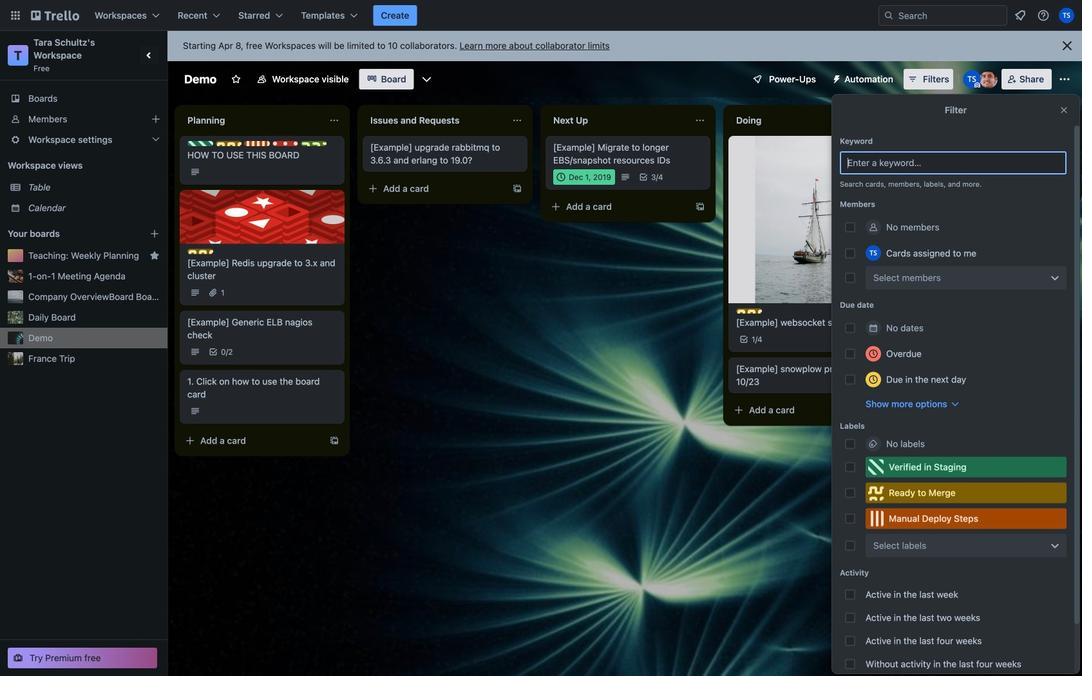 Task type: locate. For each thing, give the bounding box(es) containing it.
create from template… image
[[512, 184, 523, 194], [878, 405, 889, 416], [329, 436, 340, 446]]

color: red, title: "unshippable!" element
[[273, 141, 298, 146]]

None text field
[[180, 110, 324, 131], [363, 110, 507, 131], [546, 110, 690, 131], [729, 110, 873, 131], [180, 110, 324, 131], [363, 110, 507, 131], [546, 110, 690, 131], [729, 110, 873, 131]]

color: green, title: "verified in staging" element
[[188, 141, 213, 146], [866, 457, 1067, 478]]

tara schultz (taraschultz7) image
[[1060, 8, 1075, 23], [963, 70, 981, 88], [866, 246, 882, 261]]

sm image
[[827, 69, 845, 87]]

primary element
[[0, 0, 1083, 31]]

None checkbox
[[554, 170, 615, 185]]

Enter a keyword… text field
[[840, 151, 1067, 175]]

0 vertical spatial tara schultz (taraschultz7) image
[[1060, 8, 1075, 23]]

0 horizontal spatial create from template… image
[[329, 436, 340, 446]]

1 vertical spatial color: green, title: "verified in staging" element
[[866, 457, 1067, 478]]

your boards with 6 items element
[[8, 226, 130, 242]]

1 vertical spatial james peterson (jamespeterson93) image
[[873, 332, 889, 347]]

1 horizontal spatial tara schultz (taraschultz7) image
[[963, 70, 981, 88]]

0 notifications image
[[1013, 8, 1029, 23]]

back to home image
[[31, 5, 79, 26]]

Search field
[[879, 5, 1008, 26]]

1 horizontal spatial create from template… image
[[512, 184, 523, 194]]

1 horizontal spatial james peterson (jamespeterson93) image
[[980, 70, 998, 88]]

james peterson (jamespeterson93) image
[[980, 70, 998, 88], [873, 332, 889, 347]]

0 horizontal spatial tara schultz (taraschultz7) image
[[866, 246, 882, 261]]

1 horizontal spatial color: orange, title: "manual deploy steps" element
[[866, 509, 1067, 529]]

color: orange, title: "manual deploy steps" element
[[244, 141, 270, 146], [866, 509, 1067, 529]]

1 vertical spatial create from template… image
[[878, 405, 889, 416]]

0 vertical spatial create from template… image
[[512, 184, 523, 194]]

0 vertical spatial color: green, title: "verified in staging" element
[[188, 141, 213, 146]]

color: yellow, title: "ready to merge" element
[[216, 141, 242, 146], [188, 249, 213, 254], [737, 309, 762, 314], [866, 483, 1067, 504]]

1 vertical spatial color: orange, title: "manual deploy steps" element
[[866, 509, 1067, 529]]

1 horizontal spatial color: green, title: "verified in staging" element
[[866, 457, 1067, 478]]

0 horizontal spatial color: orange, title: "manual deploy steps" element
[[244, 141, 270, 146]]



Task type: describe. For each thing, give the bounding box(es) containing it.
1 vertical spatial tara schultz (taraschultz7) image
[[963, 70, 981, 88]]

0 horizontal spatial james peterson (jamespeterson93) image
[[873, 332, 889, 347]]

create from template… image
[[695, 202, 706, 212]]

customize views image
[[421, 73, 434, 86]]

add board image
[[150, 229, 160, 239]]

star or unstar board image
[[231, 74, 241, 84]]

search image
[[884, 10, 895, 21]]

close popover image
[[1060, 105, 1070, 115]]

color: lime, title: "secrets" element
[[301, 141, 327, 146]]

0 vertical spatial color: orange, title: "manual deploy steps" element
[[244, 141, 270, 146]]

2 horizontal spatial create from template… image
[[878, 405, 889, 416]]

0 vertical spatial james peterson (jamespeterson93) image
[[980, 70, 998, 88]]

2 vertical spatial create from template… image
[[329, 436, 340, 446]]

0 horizontal spatial color: green, title: "verified in staging" element
[[188, 141, 213, 146]]

2 horizontal spatial tara schultz (taraschultz7) image
[[1060, 8, 1075, 23]]

workspace navigation collapse icon image
[[141, 46, 159, 64]]

starred icon image
[[150, 251, 160, 261]]

show menu image
[[1059, 73, 1072, 86]]

open information menu image
[[1038, 9, 1051, 22]]

2 vertical spatial tara schultz (taraschultz7) image
[[866, 246, 882, 261]]

this member is an admin of this board. image
[[975, 82, 981, 88]]

Board name text field
[[178, 69, 223, 90]]



Task type: vqa. For each thing, say whether or not it's contained in the screenshot.
Click to unstar this board. It will be removed from your starred list. icon to the left
no



